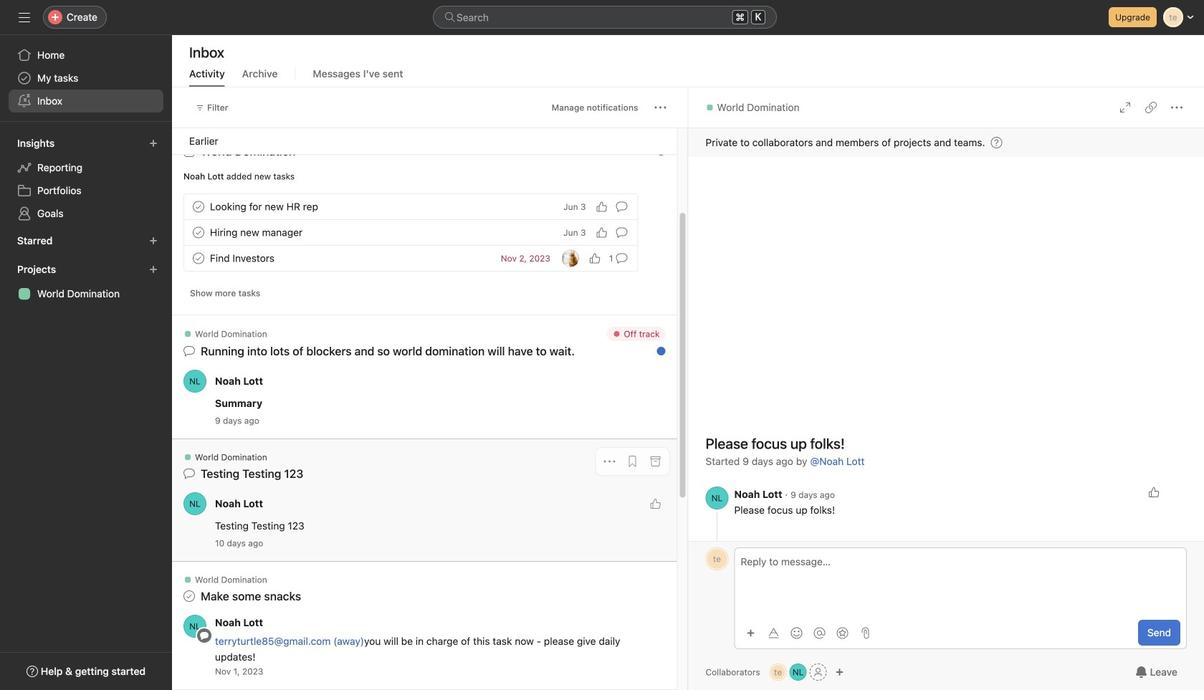 Task type: describe. For each thing, give the bounding box(es) containing it.
1 comment image
[[616, 253, 628, 264]]

archive notification image
[[650, 456, 662, 468]]

attach a file or paste an image image
[[860, 628, 872, 639]]

1 horizontal spatial more actions image
[[655, 102, 667, 113]]

projects element
[[0, 257, 172, 308]]

1 mark complete checkbox from the top
[[190, 198, 207, 216]]

formatting image
[[769, 628, 780, 639]]

0 horizontal spatial add or remove collaborators image
[[790, 664, 807, 681]]

0 likes. click to like this task image for 0 comments image
[[596, 201, 608, 213]]

mark complete image for 1st mark complete option from the bottom
[[190, 250, 207, 267]]

archive notification image
[[650, 332, 662, 344]]

3 open user profile image from the top
[[184, 615, 207, 638]]

2 open user profile image from the top
[[184, 493, 207, 516]]

Search tasks, projects, and more text field
[[433, 6, 777, 29]]

insert an object image
[[747, 629, 756, 638]]

Mark complete checkbox
[[190, 224, 207, 241]]

add to bookmarks image for more actions icon on the right top of the page
[[627, 332, 639, 344]]

0 comments image
[[616, 227, 628, 238]]

new project or portfolio image
[[149, 265, 158, 274]]

more actions image
[[604, 332, 616, 344]]

mark complete image for mark complete checkbox
[[190, 224, 207, 241]]

2 horizontal spatial more actions image
[[1172, 102, 1183, 113]]

add to bookmarks image for leftmost more actions image
[[627, 456, 639, 468]]

insights element
[[0, 131, 172, 228]]

copy link image
[[1146, 102, 1158, 113]]



Task type: vqa. For each thing, say whether or not it's contained in the screenshot.
Search tasks, projects, and more text box
yes



Task type: locate. For each thing, give the bounding box(es) containing it.
0 likes. click to like this task image
[[596, 201, 608, 213], [596, 227, 608, 238], [590, 253, 601, 264]]

mark complete image down mark complete icon
[[190, 224, 207, 241]]

2 mark complete image from the top
[[190, 250, 207, 267]]

status update icon image
[[184, 346, 195, 357]]

add items to starred image
[[149, 237, 158, 245]]

0 likes. click to like this task image right toggle assignee popover image
[[590, 253, 601, 264]]

mark complete image down mark complete checkbox
[[190, 250, 207, 267]]

global element
[[0, 35, 172, 121]]

add or remove collaborators image
[[790, 664, 807, 681], [836, 668, 845, 677]]

1 add to bookmarks image from the top
[[627, 332, 639, 344]]

toolbar
[[741, 623, 876, 644]]

mark complete checkbox down mark complete checkbox
[[190, 250, 207, 267]]

0 likes. click to like this task image left 0 comments image
[[596, 201, 608, 213]]

0 vertical spatial mark complete image
[[190, 224, 207, 241]]

1 vertical spatial 0 likes. click to like this task image
[[596, 227, 608, 238]]

new insights image
[[149, 139, 158, 148]]

open user profile image
[[706, 487, 729, 510]]

0 vertical spatial 0 likes. click to like this task image
[[596, 201, 608, 213]]

2 add to bookmarks image from the top
[[627, 456, 639, 468]]

0 vertical spatial open user profile image
[[184, 370, 207, 393]]

add to bookmarks image left archive notification icon
[[627, 456, 639, 468]]

toggle assignee popover image
[[562, 250, 579, 267]]

0 vertical spatial mark complete checkbox
[[190, 198, 207, 216]]

0 likes. click to like this task image for 0 comments icon
[[596, 227, 608, 238]]

emoji image
[[791, 628, 803, 639]]

0 likes. click to like this task image
[[650, 498, 662, 510]]

mark complete image
[[190, 198, 207, 216]]

0 comments image
[[616, 201, 628, 213]]

appreciations image
[[837, 628, 849, 639]]

add or remove collaborators image down appreciations "image"
[[836, 668, 845, 677]]

2 vertical spatial open user profile image
[[184, 615, 207, 638]]

more actions image
[[655, 102, 667, 113], [1172, 102, 1183, 113], [604, 456, 616, 468]]

0 likes. click to like this task image left 0 comments icon
[[596, 227, 608, 238]]

add or remove collaborators image down "emoji" image
[[790, 664, 807, 681]]

full screen image
[[1120, 102, 1132, 113]]

1 open user profile image from the top
[[184, 370, 207, 393]]

at mention image
[[814, 628, 826, 639]]

1 vertical spatial add to bookmarks image
[[627, 456, 639, 468]]

1 vertical spatial open user profile image
[[184, 493, 207, 516]]

None field
[[433, 6, 777, 29]]

1 vertical spatial mark complete image
[[190, 250, 207, 267]]

2 vertical spatial 0 likes. click to like this task image
[[590, 253, 601, 264]]

message icon image
[[184, 468, 195, 480]]

Mark complete checkbox
[[190, 198, 207, 216], [190, 250, 207, 267]]

2 mark complete checkbox from the top
[[190, 250, 207, 267]]

open user profile image
[[184, 370, 207, 393], [184, 493, 207, 516], [184, 615, 207, 638]]

add to bookmarks image left archive notification image
[[627, 332, 639, 344]]

1 mark complete image from the top
[[190, 224, 207, 241]]

mark complete image
[[190, 224, 207, 241], [190, 250, 207, 267]]

1 vertical spatial mark complete checkbox
[[190, 250, 207, 267]]

1 horizontal spatial add or remove collaborators image
[[836, 668, 845, 677]]

mark complete checkbox up mark complete checkbox
[[190, 198, 207, 216]]

add to bookmarks image
[[627, 332, 639, 344], [627, 456, 639, 468]]

0 likes. click to like this message comment image
[[1149, 487, 1160, 498]]

0 horizontal spatial more actions image
[[604, 456, 616, 468]]

0 vertical spatial add to bookmarks image
[[627, 332, 639, 344]]

hide sidebar image
[[19, 11, 30, 23]]



